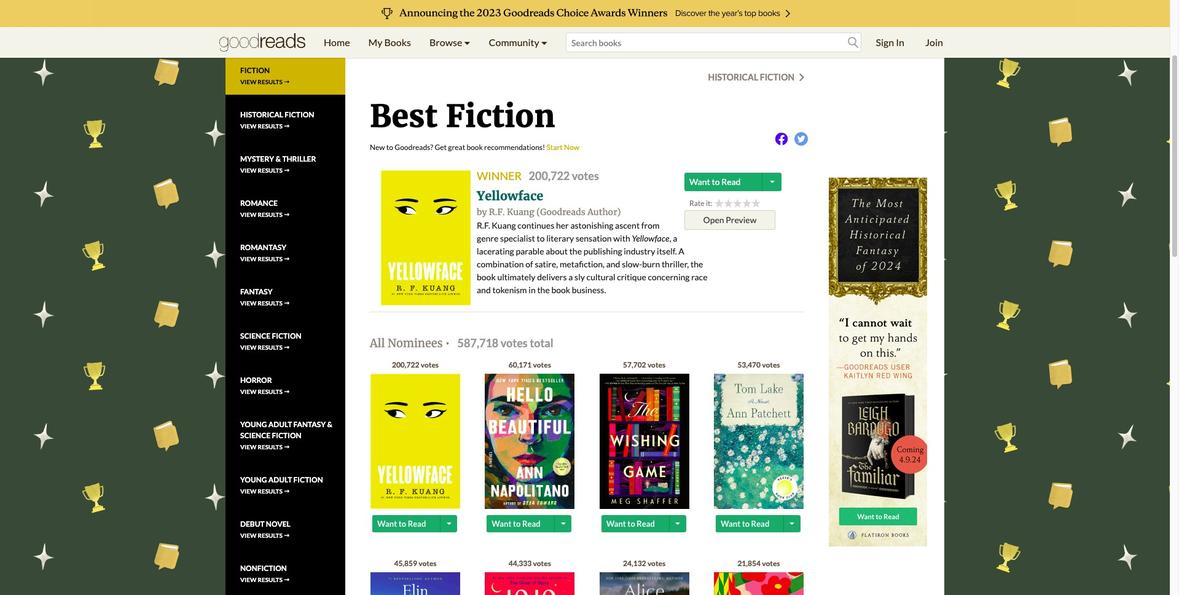 Task type: locate. For each thing, give the bounding box(es) containing it.
science down the fantasy view results →
[[240, 332, 271, 341]]

1 horizontal spatial yellowface
[[632, 233, 670, 243]]

want to read button for 57,702 votes
[[602, 515, 671, 532]]

0 vertical spatial 200,722
[[529, 169, 570, 183]]

10 results from the top
[[258, 488, 283, 495]]

science inside science fiction view results →
[[240, 332, 271, 341]]

results down romantasy
[[258, 255, 283, 263]]

votes down now
[[572, 169, 599, 183]]

7 view from the top
[[240, 344, 257, 351]]

0 vertical spatial science
[[240, 332, 271, 341]]

horror view results →
[[240, 376, 290, 396]]

want to read button up 45,859
[[373, 515, 442, 532]]

want up 45,859
[[377, 519, 397, 528]]

want to read up 45,859
[[377, 519, 426, 528]]

votes for 53,470 votes
[[762, 360, 781, 369]]

7 → from the top
[[284, 344, 290, 351]]

and left tokenism
[[477, 285, 491, 295]]

view down 'mystery'
[[240, 167, 257, 174]]

1 horizontal spatial ▾
[[542, 36, 548, 48]]

view down romantasy
[[240, 255, 257, 263]]

yellowface by r.f. kuang image
[[381, 170, 471, 306], [371, 374, 460, 509]]

the invisible hour by alice hoffman image
[[600, 572, 690, 595]]

itself.
[[657, 246, 677, 256]]

young
[[240, 420, 267, 429], [240, 475, 267, 485]]

→ up romantasy
[[284, 211, 290, 218]]

rate it:
[[690, 198, 713, 208]]

→ up science fiction view results →
[[284, 300, 290, 307]]

results inside nonfiction view results →
[[258, 576, 283, 584]]

→ inside young adult fiction view results →
[[284, 488, 290, 495]]

1 vertical spatial fantasy
[[294, 420, 326, 429]]

results inside science fiction view results →
[[258, 344, 283, 351]]

get
[[435, 143, 447, 152]]

10 → from the top
[[284, 488, 290, 495]]

1 horizontal spatial and
[[607, 259, 621, 269]]

view down romance
[[240, 211, 257, 218]]

44,333
[[509, 559, 532, 568]]

results up 'mystery'
[[258, 123, 283, 130]]

the
[[570, 246, 582, 256], [691, 259, 704, 269], [538, 285, 550, 295]]

a left sly
[[569, 272, 573, 282]]

adult inside young adult fantasy & science fiction view results →
[[269, 420, 292, 429]]

votes down nominees
[[421, 360, 439, 369]]

2 adult from the top
[[269, 475, 292, 485]]

1 vertical spatial young
[[240, 475, 267, 485]]

open
[[704, 215, 725, 225]]

r.f. right the by
[[489, 207, 505, 218]]

view down nonfiction
[[240, 576, 257, 584]]

5 view from the top
[[240, 255, 257, 263]]

kuang down yellowface link
[[507, 207, 535, 218]]

want up 44,333
[[492, 519, 512, 528]]

young for results
[[240, 475, 267, 485]]

results up horror
[[258, 344, 283, 351]]

book down combination
[[477, 272, 496, 282]]

view down the debut on the bottom left
[[240, 532, 257, 539]]

open preview
[[704, 215, 757, 225]]

200,722 inside winner 200,722 votes yellowface by r.f. kuang (goodreads author)
[[529, 169, 570, 183]]

view down horror
[[240, 388, 257, 396]]

→ inside science fiction view results →
[[284, 344, 290, 351]]

→ down thriller
[[284, 167, 290, 174]]

adult inside young adult fiction view results →
[[269, 475, 292, 485]]

read up 45,859 votes
[[408, 519, 426, 528]]

yellowface inside winner 200,722 votes yellowface by r.f. kuang (goodreads author)
[[477, 188, 544, 203]]

historical down search for books to add to your shelves "search field"
[[709, 72, 759, 82]]

want
[[690, 176, 711, 187], [377, 519, 397, 528], [492, 519, 512, 528], [607, 519, 626, 528], [721, 519, 741, 528]]

0 vertical spatial book
[[467, 143, 483, 152]]

votes right the 57,702
[[648, 360, 666, 369]]

(goodreads
[[537, 207, 586, 218]]

2 view from the top
[[240, 123, 257, 130]]

1 vertical spatial r.f.
[[477, 220, 490, 231]]

want to read up "24,132"
[[607, 519, 655, 528]]

the up metafiction,
[[570, 246, 582, 256]]

sign
[[876, 36, 895, 48]]

0 horizontal spatial and
[[477, 285, 491, 295]]

book
[[467, 143, 483, 152], [477, 272, 496, 282], [552, 285, 571, 295]]

→ down romantasy
[[284, 255, 290, 263]]

2 ▾ from the left
[[542, 36, 548, 48]]

votes inside winner 200,722 votes yellowface by r.f. kuang (goodreads author)
[[572, 169, 599, 183]]

and down the publishing
[[607, 259, 621, 269]]

thriller
[[282, 155, 316, 164]]

all nominees • 587,718 votes total
[[370, 336, 554, 350]]

8 view from the top
[[240, 388, 257, 396]]

votes for 24,132 votes
[[648, 559, 666, 568]]

0 vertical spatial yellowface by r.f. kuang image
[[381, 170, 471, 306]]

view up horror
[[240, 344, 257, 351]]

read up open preview
[[722, 176, 741, 187]]

0 vertical spatial r.f.
[[489, 207, 505, 218]]

my books link
[[359, 27, 421, 58]]

→ down "novel"
[[284, 532, 290, 539]]

to down continues
[[537, 233, 545, 243]]

view up the debut on the bottom left
[[240, 488, 257, 495]]

→ inside historical fiction view results →
[[284, 123, 290, 130]]

start now link
[[547, 143, 580, 152]]

science down horror view results →
[[240, 431, 271, 440]]

view up science fiction view results →
[[240, 300, 257, 307]]

the five-star weekend by elin hilderbrand image
[[371, 572, 460, 595]]

2 vertical spatial the
[[538, 285, 550, 295]]

1 results from the top
[[258, 78, 283, 86]]

9 view from the top
[[240, 443, 257, 451]]

historical for historical fiction view results →
[[240, 110, 283, 119]]

1 vertical spatial advertisement region
[[829, 178, 928, 547]]

best
[[370, 97, 438, 136]]

results up "novel"
[[258, 488, 283, 495]]

results
[[258, 78, 283, 86], [258, 123, 283, 130], [258, 167, 283, 174], [258, 211, 283, 218], [258, 255, 283, 263], [258, 300, 283, 307], [258, 344, 283, 351], [258, 388, 283, 396], [258, 443, 283, 451], [258, 488, 283, 495], [258, 532, 283, 539], [258, 576, 283, 584]]

r.f. down the by
[[477, 220, 490, 231]]

view inside the fantasy view results →
[[240, 300, 257, 307]]

sign in
[[876, 36, 905, 48]]

1 adult from the top
[[269, 420, 292, 429]]

browse ▾ button
[[421, 27, 480, 58]]

12 → from the top
[[284, 576, 290, 584]]

view inside debut novel view results →
[[240, 532, 257, 539]]

6 view from the top
[[240, 300, 257, 307]]

8 results from the top
[[258, 388, 283, 396]]

0 horizontal spatial &
[[276, 155, 281, 164]]

winner 200,722 votes yellowface by r.f. kuang (goodreads author)
[[477, 169, 621, 218]]

the right in
[[538, 285, 550, 295]]

results down 'mystery'
[[258, 167, 283, 174]]

view inside young adult fiction view results →
[[240, 488, 257, 495]]

read up 44,333 votes
[[523, 519, 541, 528]]

want to read up 21,854
[[721, 519, 770, 528]]

open preview link
[[685, 210, 776, 230]]

→ up horror view results →
[[284, 344, 290, 351]]

a
[[679, 246, 685, 256]]

want up 21,854
[[721, 519, 741, 528]]

1 vertical spatial kuang
[[492, 220, 516, 231]]

0 horizontal spatial 200,722
[[392, 360, 420, 369]]

book down delivers
[[552, 285, 571, 295]]

want to read for 57,702 votes
[[607, 519, 655, 528]]

11 results from the top
[[258, 532, 283, 539]]

,
[[670, 233, 672, 243]]

1 view from the top
[[240, 78, 257, 86]]

57,702
[[623, 360, 647, 369]]

view up 'mystery'
[[240, 123, 257, 130]]

concerning
[[648, 272, 690, 282]]

votes right 45,859
[[419, 559, 437, 568]]

▾ right browse
[[464, 36, 471, 48]]

1 vertical spatial and
[[477, 285, 491, 295]]

critique
[[617, 272, 647, 282]]

→ inside romance view results →
[[284, 211, 290, 218]]

4 view from the top
[[240, 211, 257, 218]]

home
[[324, 36, 350, 48]]

to up "24,132"
[[628, 519, 636, 528]]

menu
[[315, 27, 557, 58]]

→ up young adult fantasy & science fiction view results →
[[284, 388, 290, 396]]

45,859 votes
[[394, 559, 437, 568]]

→ up thriller
[[284, 123, 290, 130]]

romance view results →
[[240, 199, 290, 218]]

slow-
[[622, 259, 643, 269]]

2 results from the top
[[258, 123, 283, 130]]

and
[[607, 259, 621, 269], [477, 285, 491, 295]]

results inside debut novel view results →
[[258, 532, 283, 539]]

1 horizontal spatial the
[[570, 246, 582, 256]]

want for 53,470 votes
[[721, 519, 741, 528]]

60,171
[[509, 360, 532, 369]]

11 → from the top
[[284, 532, 290, 539]]

1 science from the top
[[240, 332, 271, 341]]

0 vertical spatial yellowface
[[477, 188, 544, 203]]

start
[[547, 143, 563, 152]]

1 horizontal spatial fantasy
[[294, 420, 326, 429]]

12 view from the top
[[240, 576, 257, 584]]

→ inside romantasy view results →
[[284, 255, 290, 263]]

want to read button
[[690, 173, 741, 191], [373, 515, 442, 532], [487, 515, 557, 532], [602, 515, 671, 532], [716, 515, 786, 532]]

▾ right community
[[542, 36, 548, 48]]

0 vertical spatial kuang
[[507, 207, 535, 218]]

→ up "novel"
[[284, 488, 290, 495]]

to up 44,333
[[513, 519, 521, 528]]

historical inside historical fiction view results →
[[240, 110, 283, 119]]

votes right 53,470
[[762, 360, 781, 369]]

→ inside mystery & thriller view results →
[[284, 167, 290, 174]]

view inside mystery & thriller view results →
[[240, 167, 257, 174]]

5 results from the top
[[258, 255, 283, 263]]

book right great
[[467, 143, 483, 152]]

mystery
[[240, 155, 274, 164]]

votes for 60,171 votes
[[533, 360, 551, 369]]

group
[[715, 199, 761, 208]]

1 horizontal spatial a
[[673, 233, 678, 243]]

tokenism
[[493, 285, 527, 295]]

votes right 21,854
[[762, 559, 781, 568]]

& inside mystery & thriller view results →
[[276, 155, 281, 164]]

1 vertical spatial &
[[327, 420, 333, 429]]

5 → from the top
[[284, 255, 290, 263]]

1 vertical spatial science
[[240, 431, 271, 440]]

adult up "novel"
[[269, 475, 292, 485]]

kuang down r.f. kuang link
[[492, 220, 516, 231]]

cultural
[[587, 272, 616, 282]]

0 horizontal spatial historical
[[240, 110, 283, 119]]

want to read button up 44,333
[[487, 515, 557, 532]]

0 horizontal spatial yellowface
[[477, 188, 544, 203]]

great
[[448, 143, 465, 152]]

advertisement region
[[347, 0, 943, 58], [829, 178, 928, 547]]

young for science
[[240, 420, 267, 429]]

young down horror view results →
[[240, 420, 267, 429]]

results inside the fantasy view results →
[[258, 300, 283, 307]]

4 → from the top
[[284, 211, 290, 218]]

a right ","
[[673, 233, 678, 243]]

read up 24,132 votes
[[637, 519, 655, 528]]

want to read for 60,171 votes
[[492, 519, 541, 528]]

satire,
[[535, 259, 558, 269]]

1 horizontal spatial &
[[327, 420, 333, 429]]

recommendations!
[[485, 143, 545, 152]]

results down "novel"
[[258, 532, 283, 539]]

read up 21,854 votes
[[752, 519, 770, 528]]

→
[[284, 78, 290, 86], [284, 123, 290, 130], [284, 167, 290, 174], [284, 211, 290, 218], [284, 255, 290, 263], [284, 300, 290, 307], [284, 344, 290, 351], [284, 388, 290, 396], [284, 443, 290, 451], [284, 488, 290, 495], [284, 532, 290, 539], [284, 576, 290, 584]]

votes right 44,333
[[533, 559, 551, 568]]

with
[[614, 233, 631, 243]]

results down romance
[[258, 211, 283, 218]]

want up "24,132"
[[607, 519, 626, 528]]

→ inside young adult fantasy & science fiction view results →
[[284, 443, 290, 451]]

0 horizontal spatial fantasy
[[240, 287, 273, 297]]

results up science fiction view results →
[[258, 300, 283, 307]]

1 vertical spatial a
[[569, 272, 573, 282]]

0 vertical spatial and
[[607, 259, 621, 269]]

votes up 60,171
[[501, 336, 528, 350]]

hello beautiful by ann napolitano image
[[485, 374, 575, 510]]

young inside young adult fiction view results →
[[240, 475, 267, 485]]

want to read button up "24,132"
[[602, 515, 671, 532]]

0 vertical spatial fantasy
[[240, 287, 273, 297]]

votes down "total"
[[533, 360, 551, 369]]

11 view from the top
[[240, 532, 257, 539]]

of
[[526, 259, 533, 269]]

6 results from the top
[[258, 300, 283, 307]]

1 horizontal spatial historical
[[709, 72, 759, 82]]

1 ▾ from the left
[[464, 36, 471, 48]]

join link
[[917, 27, 953, 58]]

total
[[530, 336, 554, 350]]

0 vertical spatial adult
[[269, 420, 292, 429]]

results up young adult fiction view results →
[[258, 443, 283, 451]]

want up rate it: on the top right
[[690, 176, 711, 187]]

view inside nonfiction view results →
[[240, 576, 257, 584]]

want to read
[[690, 176, 741, 187], [377, 519, 426, 528], [492, 519, 541, 528], [607, 519, 655, 528], [721, 519, 770, 528]]

yellowface
[[477, 188, 544, 203], [632, 233, 670, 243]]

the wishing game by meg shaffer image
[[600, 374, 690, 510]]

read
[[722, 176, 741, 187], [408, 519, 426, 528], [523, 519, 541, 528], [637, 519, 655, 528], [752, 519, 770, 528]]

1 vertical spatial adult
[[269, 475, 292, 485]]

want for 200,722 votes
[[377, 519, 397, 528]]

→ up young adult fiction view results →
[[284, 443, 290, 451]]

ascent
[[615, 220, 640, 231]]

view inside fiction view results →
[[240, 78, 257, 86]]

want to read button up 21,854
[[716, 515, 786, 532]]

0 horizontal spatial ▾
[[464, 36, 471, 48]]

7 results from the top
[[258, 344, 283, 351]]

preview
[[726, 215, 757, 225]]

1 → from the top
[[284, 78, 290, 86]]

→ up historical fiction view results →
[[284, 78, 290, 86]]

join
[[926, 36, 944, 48]]

12 results from the top
[[258, 576, 283, 584]]

horror
[[240, 376, 272, 385]]

2 science from the top
[[240, 431, 271, 440]]

9 results from the top
[[258, 443, 283, 451]]

young inside young adult fantasy & science fiction view results →
[[240, 420, 267, 429]]

young up the debut on the bottom left
[[240, 475, 267, 485]]

0 vertical spatial historical
[[709, 72, 759, 82]]

0 vertical spatial &
[[276, 155, 281, 164]]

2 young from the top
[[240, 475, 267, 485]]

business.
[[572, 285, 606, 295]]

yellowface up r.f. kuang link
[[477, 188, 544, 203]]

200,722 down nominees
[[392, 360, 420, 369]]

10 view from the top
[[240, 488, 257, 495]]

3 → from the top
[[284, 167, 290, 174]]

0 vertical spatial young
[[240, 420, 267, 429]]

want to read for 53,470 votes
[[721, 519, 770, 528]]

fiction inside young adult fantasy & science fiction view results →
[[272, 431, 302, 440]]

results up historical fiction view results →
[[258, 78, 283, 86]]

r.f. inside winner 200,722 votes yellowface by r.f. kuang (goodreads author)
[[489, 207, 505, 218]]

literary
[[547, 233, 574, 243]]

1 vertical spatial the
[[691, 259, 704, 269]]

4 results from the top
[[258, 211, 283, 218]]

results down nonfiction
[[258, 576, 283, 584]]

→ down nonfiction
[[284, 576, 290, 584]]

6 → from the top
[[284, 300, 290, 307]]

votes inside all nominees • 587,718 votes total
[[501, 336, 528, 350]]

8 → from the top
[[284, 388, 290, 396]]

3 view from the top
[[240, 167, 257, 174]]

historical down fiction view results →
[[240, 110, 283, 119]]

the up race at the right
[[691, 259, 704, 269]]

to right new
[[387, 143, 393, 152]]

want to read up 44,333
[[492, 519, 541, 528]]

historical fiction view results →
[[240, 110, 314, 130]]

1 vertical spatial historical
[[240, 110, 283, 119]]

1 horizontal spatial 200,722
[[529, 169, 570, 183]]

3 results from the top
[[258, 167, 283, 174]]

votes right "24,132"
[[648, 559, 666, 568]]

9 → from the top
[[284, 443, 290, 451]]

200,722 down start
[[529, 169, 570, 183]]

2 → from the top
[[284, 123, 290, 130]]

results down horror
[[258, 388, 283, 396]]

adult down horror view results →
[[269, 420, 292, 429]]

Search books text field
[[566, 33, 862, 52]]

view up historical fiction view results →
[[240, 78, 257, 86]]

results inside fiction view results →
[[258, 78, 283, 86]]

0 vertical spatial the
[[570, 246, 582, 256]]

sensation
[[576, 233, 612, 243]]

1 young from the top
[[240, 420, 267, 429]]

home link
[[315, 27, 359, 58]]

yellowface down from
[[632, 233, 670, 243]]



Task type: describe. For each thing, give the bounding box(es) containing it.
587,718
[[458, 336, 499, 350]]

results inside young adult fantasy & science fiction view results →
[[258, 443, 283, 451]]

votes for 57,702 votes
[[648, 360, 666, 369]]

young adult fiction view results →
[[240, 475, 323, 495]]

45,859
[[394, 559, 417, 568]]

debut
[[240, 520, 265, 529]]

r.f. kuang continues her astonishing ascent from genre specialist to literary sensation with
[[477, 220, 660, 243]]

continues
[[518, 220, 555, 231]]

fantasy view results →
[[240, 287, 290, 307]]

new to goodreads? get great book recommendations! start now
[[370, 143, 580, 152]]

want to read button for 53,470 votes
[[716, 515, 786, 532]]

0 vertical spatial advertisement region
[[347, 0, 943, 58]]

community ▾
[[489, 36, 548, 48]]

to inside the r.f. kuang continues her astonishing ascent from genre specialist to literary sensation with
[[537, 233, 545, 243]]

metafiction,
[[560, 259, 605, 269]]

& inside young adult fantasy & science fiction view results →
[[327, 420, 333, 429]]

fiction view results →
[[240, 66, 290, 86]]

▾ for community ▾
[[542, 36, 548, 48]]

1 vertical spatial yellowface
[[632, 233, 670, 243]]

in
[[896, 36, 905, 48]]

romance
[[240, 199, 278, 208]]

combination
[[477, 259, 524, 269]]

all
[[370, 336, 385, 350]]

browse ▾
[[430, 36, 471, 48]]

view inside young adult fantasy & science fiction view results →
[[240, 443, 257, 451]]

read for 60,171 votes
[[523, 519, 541, 528]]

votes for 44,333 votes
[[533, 559, 551, 568]]

science inside young adult fantasy & science fiction view results →
[[240, 431, 271, 440]]

21,854 votes
[[738, 559, 781, 568]]

author)
[[588, 207, 621, 218]]

genre
[[477, 233, 499, 243]]

21,854
[[738, 559, 761, 568]]

science fiction view results →
[[240, 332, 302, 351]]

votes for 200,722 votes
[[421, 360, 439, 369]]

57,702 votes
[[623, 360, 666, 369]]

→ inside fiction view results →
[[284, 78, 290, 86]]

nominees
[[388, 336, 443, 350]]

my
[[369, 36, 383, 48]]

race
[[692, 272, 708, 282]]

results inside mystery & thriller view results →
[[258, 167, 283, 174]]

1 vertical spatial 200,722
[[392, 360, 420, 369]]

nonfiction view results →
[[240, 564, 290, 584]]

→ inside debut novel view results →
[[284, 532, 290, 539]]

yellowface link
[[477, 188, 544, 203]]

new
[[370, 143, 385, 152]]

thriller,
[[662, 259, 689, 269]]

nonfiction
[[240, 564, 287, 573]]

adult for fiction
[[269, 420, 292, 429]]

want to read button for 200,722 votes
[[373, 515, 442, 532]]

my books
[[369, 36, 411, 48]]

results inside romantasy view results →
[[258, 255, 283, 263]]

want to read up it:
[[690, 176, 741, 187]]

specialist
[[500, 233, 535, 243]]

view inside romance view results →
[[240, 211, 257, 218]]

r.f. kuang link
[[489, 207, 535, 218]]

mystery & thriller view results →
[[240, 155, 316, 174]]

young adult fantasy & science fiction view results →
[[240, 420, 333, 451]]

2 vertical spatial book
[[552, 285, 571, 295]]

historical for historical fiction
[[709, 72, 759, 82]]

want for 60,171 votes
[[492, 519, 512, 528]]

discover the winners for the best books of the year in the 2023 goodreads choice awards image
[[93, 0, 1077, 27]]

industry
[[624, 246, 656, 256]]

results inside romance view results →
[[258, 211, 283, 218]]

rate
[[690, 198, 705, 208]]

lacerating
[[477, 246, 514, 256]]

0 vertical spatial a
[[673, 233, 678, 243]]

fiction inside fiction view results →
[[240, 66, 270, 75]]

fantasy inside young adult fantasy & science fiction view results →
[[294, 420, 326, 429]]

200,722 votes
[[392, 360, 439, 369]]

want to read button up it:
[[690, 173, 741, 191]]

read for 200,722 votes
[[408, 519, 426, 528]]

publishing
[[584, 246, 623, 256]]

fiction inside historical fiction view results →
[[285, 110, 314, 119]]

historical fiction
[[709, 72, 795, 82]]

kuang inside the r.f. kuang continues her astonishing ascent from genre specialist to literary sensation with
[[492, 220, 516, 231]]

0 horizontal spatial a
[[569, 272, 573, 282]]

→ inside the fantasy view results →
[[284, 300, 290, 307]]

by
[[477, 207, 487, 218]]

share on twitter image
[[795, 132, 808, 146]]

delivers
[[537, 272, 567, 282]]

community ▾ button
[[480, 27, 557, 58]]

books
[[385, 36, 411, 48]]

1 vertical spatial book
[[477, 272, 496, 282]]

fiction inside young adult fiction view results →
[[294, 475, 323, 485]]

votes for 45,859 votes
[[419, 559, 437, 568]]

maame by jessica george image
[[714, 572, 804, 595]]

someone else's shoes by jojo moyes image
[[485, 572, 575, 595]]

view inside romantasy view results →
[[240, 255, 257, 263]]

burn
[[643, 259, 660, 269]]

read for 53,470 votes
[[752, 519, 770, 528]]

astonishing
[[571, 220, 614, 231]]

winner
[[477, 169, 522, 183]]

community
[[489, 36, 540, 48]]

now
[[564, 143, 580, 152]]

want for 57,702 votes
[[607, 519, 626, 528]]

results inside historical fiction view results →
[[258, 123, 283, 130]]

view inside historical fiction view results →
[[240, 123, 257, 130]]

votes for 21,854 votes
[[762, 559, 781, 568]]

, a lacerating parable about the publishing industry itself. a combination of satire, metafiction, and slow-burn thriller, the book ultimately delivers a sly cultural critique concerning race and tokenism in the book business.
[[477, 233, 708, 295]]

results inside horror view results →
[[258, 388, 283, 396]]

parable
[[516, 246, 544, 256]]

44,333 votes
[[509, 559, 551, 568]]

romantasy view results →
[[240, 243, 290, 263]]

24,132 votes
[[623, 559, 666, 568]]

53,470 votes
[[738, 360, 781, 369]]

historical fiction link
[[709, 72, 805, 82]]

→ inside nonfiction view results →
[[284, 576, 290, 584]]

want to read for 200,722 votes
[[377, 519, 426, 528]]

sign in link
[[867, 27, 914, 58]]

best fiction
[[370, 97, 556, 136]]

53,470
[[738, 360, 761, 369]]

fantasy inside the fantasy view results →
[[240, 287, 273, 297]]

view inside science fiction view results →
[[240, 344, 257, 351]]

▾ for browse ▾
[[464, 36, 471, 48]]

menu containing home
[[315, 27, 557, 58]]

to up it:
[[712, 176, 720, 187]]

to up 21,854
[[742, 519, 750, 528]]

→ inside horror view results →
[[284, 388, 290, 396]]

in
[[529, 285, 536, 295]]

sly
[[575, 272, 585, 282]]

debut novel view results →
[[240, 520, 291, 539]]

romantasy
[[240, 243, 286, 252]]

tom lake by ann patchett image
[[714, 374, 804, 509]]

from
[[642, 220, 660, 231]]

goodreads?
[[395, 143, 433, 152]]

2023 goodreads choice awards image
[[240, 0, 333, 48]]

r.f. inside the r.f. kuang continues her astonishing ascent from genre specialist to literary sensation with
[[477, 220, 490, 231]]

1 vertical spatial yellowface by r.f. kuang image
[[371, 374, 460, 509]]

share on facebook image
[[775, 132, 789, 146]]

browse
[[430, 36, 462, 48]]

to up 45,859
[[399, 519, 406, 528]]

Search for books to add to your shelves search field
[[566, 33, 862, 52]]

view inside horror view results →
[[240, 388, 257, 396]]

fiction inside science fiction view results →
[[272, 332, 302, 341]]

adult for →
[[269, 475, 292, 485]]

it:
[[706, 198, 713, 208]]

want to read button for 60,171 votes
[[487, 515, 557, 532]]

ultimately
[[498, 272, 536, 282]]

read for 57,702 votes
[[637, 519, 655, 528]]

2 horizontal spatial the
[[691, 259, 704, 269]]

•
[[446, 336, 450, 350]]

kuang inside winner 200,722 votes yellowface by r.f. kuang (goodreads author)
[[507, 207, 535, 218]]

0 horizontal spatial the
[[538, 285, 550, 295]]

novel
[[266, 520, 291, 529]]

results inside young adult fiction view results →
[[258, 488, 283, 495]]



Task type: vqa. For each thing, say whether or not it's contained in the screenshot.
Review by jessica element
no



